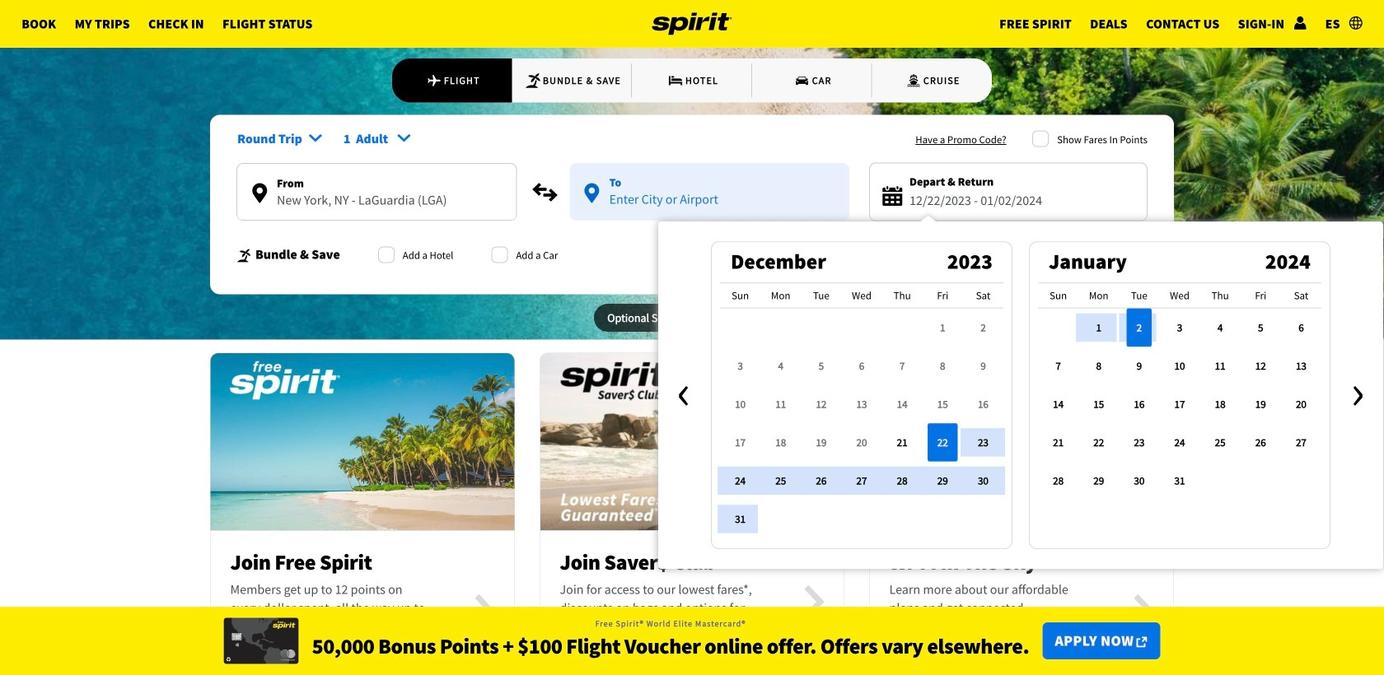 Task type: vqa. For each thing, say whether or not it's contained in the screenshot.
user icon
yes



Task type: locate. For each thing, give the bounding box(es) containing it.
6 weekday element from the left
[[923, 283, 963, 309]]

Enter City or Airport text field
[[570, 191, 850, 219]]

14 weekday element from the left
[[1282, 283, 1322, 309]]

1 horizontal spatial map marker alt image
[[585, 184, 600, 203]]

map marker alt image for enter city or airport text box
[[252, 184, 267, 203]]

map marker alt image right swap airports image
[[585, 184, 600, 203]]

7 weekday element from the left
[[963, 283, 1004, 309]]

savers_club_image image
[[541, 345, 844, 540]]

hotel icon image
[[668, 72, 684, 89]]

2 map marker alt image from the left
[[585, 184, 600, 203]]

weekday element
[[720, 283, 761, 309], [761, 283, 801, 309], [801, 283, 842, 309], [842, 283, 882, 309], [882, 283, 923, 309], [923, 283, 963, 309], [963, 283, 1004, 309], [1039, 283, 1079, 309], [1079, 283, 1120, 309], [1120, 283, 1160, 309], [1160, 283, 1201, 309], [1201, 283, 1241, 309], [1241, 283, 1282, 309], [1282, 283, 1322, 309]]

dates field
[[910, 190, 1134, 211]]

free_spirit_image image
[[211, 345, 515, 540]]

1 horizontal spatial grid
[[1039, 283, 1322, 501]]

0 horizontal spatial grid
[[720, 283, 1004, 539]]

vacation icon image
[[525, 72, 541, 89]]

grid
[[720, 283, 1004, 539], [1039, 283, 1322, 501]]

1 map marker alt image from the left
[[252, 184, 267, 203]]

10 weekday element from the left
[[1120, 283, 1160, 309]]

map marker alt image up the bundle and save icon
[[252, 184, 267, 203]]

map marker alt image
[[252, 184, 267, 203], [585, 184, 600, 203]]

cell
[[1039, 309, 1079, 347], [1120, 309, 1160, 347], [923, 424, 963, 462], [761, 501, 801, 539]]

flight icon image
[[426, 72, 442, 89]]

wifi image image
[[870, 345, 1174, 540]]

0 horizontal spatial map marker alt image
[[252, 184, 267, 203]]

world elite image
[[224, 619, 299, 665]]

4 weekday element from the left
[[842, 283, 882, 309]]

1 weekday element from the left
[[720, 283, 761, 309]]

11 weekday element from the left
[[1160, 283, 1201, 309]]

logo image
[[652, 0, 732, 48]]

external links may not meet accessibility requirements. image
[[1137, 638, 1148, 648]]



Task type: describe. For each thing, give the bounding box(es) containing it.
8 weekday element from the left
[[1039, 283, 1079, 309]]

car icon image
[[794, 72, 811, 89]]

9 weekday element from the left
[[1079, 283, 1120, 309]]

map marker alt image for enter city or airport text field
[[585, 184, 600, 203]]

swap airports image
[[532, 179, 558, 206]]

1 grid from the left
[[720, 283, 1004, 539]]

calendar image
[[883, 186, 903, 206]]

13 weekday element from the left
[[1241, 283, 1282, 309]]

2 weekday element from the left
[[761, 283, 801, 309]]

5 weekday element from the left
[[882, 283, 923, 309]]

12 weekday element from the left
[[1201, 283, 1241, 309]]

bundle and save icon image
[[237, 249, 253, 263]]

cruise icon image
[[906, 72, 922, 89]]

user image
[[1294, 16, 1307, 29]]

2 grid from the left
[[1039, 283, 1322, 501]]

global image
[[1350, 16, 1363, 29]]

Enter City or Airport text field
[[237, 192, 516, 220]]

3 weekday element from the left
[[801, 283, 842, 309]]



